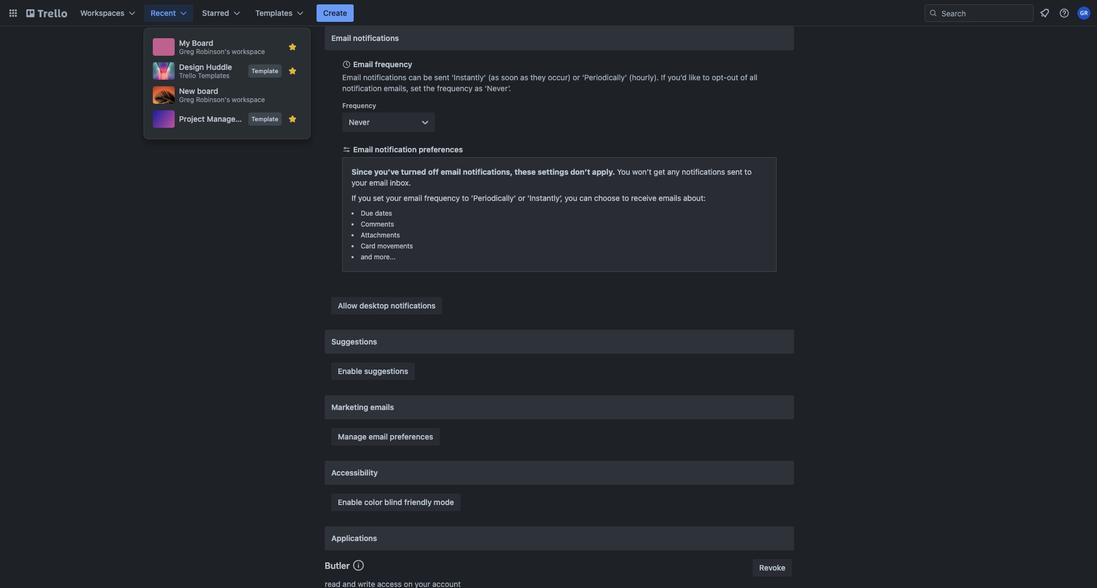 Task type: locate. For each thing, give the bounding box(es) containing it.
0 horizontal spatial set
[[373, 193, 384, 203]]

1 horizontal spatial if
[[661, 73, 666, 82]]

1 starred icon image from the top
[[288, 43, 297, 51]]

notifications up about:
[[682, 167, 726, 176]]

workspace inside new board greg robinson's workspace
[[232, 96, 265, 104]]

2 template from the top
[[252, 115, 279, 122]]

preferences inside manage email preferences "link"
[[390, 432, 433, 441]]

(as
[[488, 73, 499, 82]]

or
[[573, 73, 580, 82], [518, 193, 526, 203]]

marketing
[[332, 403, 369, 412]]

as down 'instantly'
[[475, 84, 483, 93]]

greg up project
[[179, 96, 194, 104]]

greg inside new board greg robinson's workspace
[[179, 96, 194, 104]]

board
[[192, 38, 213, 48]]

workspace
[[232, 47, 265, 56], [232, 96, 265, 104]]

or inside email notifications can be sent 'instantly' (as soon as they occur) or 'periodically' (hourly). if you'd like to opt-out of all notification emails, set the frequency as 'never'.
[[573, 73, 580, 82]]

0 horizontal spatial or
[[518, 193, 526, 203]]

1 vertical spatial your
[[386, 193, 402, 203]]

board
[[197, 86, 218, 96]]

notifications
[[353, 33, 399, 43], [363, 73, 407, 82], [682, 167, 726, 176], [391, 301, 436, 310]]

frequency down 'instantly'
[[437, 84, 473, 93]]

workspace for my board
[[232, 47, 265, 56]]

1 enable from the top
[[338, 366, 362, 376]]

1 workspace from the top
[[232, 47, 265, 56]]

email notification preferences
[[353, 145, 463, 154]]

huddle
[[206, 62, 232, 72]]

of
[[741, 73, 748, 82]]

1 horizontal spatial your
[[386, 193, 402, 203]]

movements
[[378, 242, 413, 250]]

1 vertical spatial starred icon image
[[288, 67, 297, 75]]

1 vertical spatial notification
[[375, 145, 417, 154]]

enable inside enable color blind friendly mode link
[[338, 498, 362, 507]]

2 robinson's from the top
[[196, 96, 230, 104]]

starred button
[[196, 4, 247, 22]]

starred
[[202, 8, 229, 17]]

notification up frequency in the top left of the page
[[342, 84, 382, 93]]

can
[[409, 73, 422, 82], [580, 193, 593, 203]]

accessibility
[[332, 468, 378, 477]]

0 horizontal spatial can
[[409, 73, 422, 82]]

you'd
[[668, 73, 687, 82]]

notifications down 'email frequency'
[[363, 73, 407, 82]]

starred icon image
[[288, 43, 297, 51], [288, 67, 297, 75], [288, 115, 297, 123]]

1 vertical spatial frequency
[[437, 84, 473, 93]]

applications
[[332, 534, 377, 543]]

0 vertical spatial frequency
[[375, 60, 413, 69]]

0 vertical spatial sent
[[435, 73, 450, 82]]

1 vertical spatial templates
[[198, 72, 230, 80]]

email down create button
[[332, 33, 351, 43]]

templates inside design huddle trello templates
[[198, 72, 230, 80]]

email down email notifications
[[353, 60, 373, 69]]

0 vertical spatial greg
[[179, 47, 194, 56]]

2 vertical spatial starred icon image
[[288, 115, 297, 123]]

set left the
[[411, 84, 422, 93]]

notifications right "desktop"
[[391, 301, 436, 310]]

0 vertical spatial set
[[411, 84, 422, 93]]

can left be
[[409, 73, 422, 82]]

1 horizontal spatial or
[[573, 73, 580, 82]]

robinson's
[[196, 47, 230, 56], [196, 96, 230, 104]]

robinson's inside my board greg robinson's workspace
[[196, 47, 230, 56]]

you've
[[374, 167, 399, 176]]

workspaces button
[[74, 4, 142, 22]]

receive
[[631, 193, 657, 203]]

my
[[179, 38, 190, 48]]

choose
[[595, 193, 620, 203]]

template down new board greg robinson's workspace
[[252, 115, 279, 122]]

2 greg from the top
[[179, 96, 194, 104]]

notifications,
[[463, 167, 513, 176]]

0 vertical spatial workspace
[[232, 47, 265, 56]]

2 vertical spatial frequency
[[425, 193, 460, 203]]

manage
[[338, 432, 367, 441]]

email for email frequency
[[353, 60, 373, 69]]

preferences for manage email preferences
[[390, 432, 433, 441]]

due dates comments attachments card movements and more...
[[361, 209, 413, 261]]

email inside email notifications can be sent 'instantly' (as soon as they occur) or 'periodically' (hourly). if you'd like to opt-out of all notification emails, set the frequency as 'never'.
[[342, 73, 361, 82]]

all
[[750, 73, 758, 82]]

color
[[364, 498, 383, 507]]

your down inbox.
[[386, 193, 402, 203]]

if down since
[[352, 193, 356, 203]]

manage email preferences
[[338, 432, 433, 441]]

0 vertical spatial preferences
[[419, 145, 463, 154]]

templates up board
[[198, 72, 230, 80]]

templates
[[255, 8, 293, 17], [198, 72, 230, 80]]

your
[[352, 178, 367, 187], [386, 193, 402, 203]]

to
[[703, 73, 710, 82], [745, 167, 752, 176], [462, 193, 469, 203], [622, 193, 629, 203]]

marketing emails
[[332, 403, 394, 412]]

or right occur)
[[573, 73, 580, 82]]

frequency down off
[[425, 193, 460, 203]]

1 vertical spatial if
[[352, 193, 356, 203]]

sent inside you won't get any notifications sent to your email inbox.
[[728, 167, 743, 176]]

0 vertical spatial template
[[252, 67, 279, 74]]

off
[[428, 167, 439, 176]]

butler
[[325, 561, 350, 571]]

1 horizontal spatial as
[[521, 73, 529, 82]]

robinson's inside new board greg robinson's workspace
[[196, 96, 230, 104]]

can inside email notifications can be sent 'instantly' (as soon as they occur) or 'periodically' (hourly). if you'd like to opt-out of all notification emails, set the frequency as 'never'.
[[409, 73, 422, 82]]

notification up you've
[[375, 145, 417, 154]]

1 horizontal spatial emails
[[659, 193, 682, 203]]

allow desktop notifications
[[338, 301, 436, 310]]

greg inside my board greg robinson's workspace
[[179, 47, 194, 56]]

1 robinson's from the top
[[196, 47, 230, 56]]

design huddle trello templates
[[179, 62, 232, 80]]

email down you've
[[369, 178, 388, 187]]

your inside you won't get any notifications sent to your email inbox.
[[352, 178, 367, 187]]

workspace inside my board greg robinson's workspace
[[232, 47, 265, 56]]

1 vertical spatial workspace
[[232, 96, 265, 104]]

0 vertical spatial if
[[661, 73, 666, 82]]

email right manage
[[369, 432, 388, 441]]

workspace up 'huddle'
[[232, 47, 265, 56]]

frequency
[[375, 60, 413, 69], [437, 84, 473, 93], [425, 193, 460, 203]]

notifications inside email notifications can be sent 'instantly' (as soon as they occur) or 'periodically' (hourly). if you'd like to opt-out of all notification emails, set the frequency as 'never'.
[[363, 73, 407, 82]]

friendly
[[405, 498, 432, 507]]

primary element
[[0, 0, 1098, 26]]

enable for enable color blind friendly mode
[[338, 498, 362, 507]]

0 vertical spatial or
[[573, 73, 580, 82]]

menu
[[151, 35, 304, 132]]

to inside you won't get any notifications sent to your email inbox.
[[745, 167, 752, 176]]

2 workspace from the top
[[232, 96, 265, 104]]

0 vertical spatial your
[[352, 178, 367, 187]]

frequency inside email notifications can be sent 'instantly' (as soon as they occur) or 'periodically' (hourly). if you'd like to opt-out of all notification emails, set the frequency as 'never'.
[[437, 84, 473, 93]]

can left "choose"
[[580, 193, 593, 203]]

0 horizontal spatial you
[[358, 193, 371, 203]]

'periodically'
[[582, 73, 627, 82]]

None button
[[753, 559, 792, 577]]

0 horizontal spatial sent
[[435, 73, 450, 82]]

0 vertical spatial can
[[409, 73, 422, 82]]

0 horizontal spatial your
[[352, 178, 367, 187]]

opt-
[[712, 73, 727, 82]]

0 vertical spatial enable
[[338, 366, 362, 376]]

sent
[[435, 73, 450, 82], [728, 167, 743, 176]]

0 vertical spatial notification
[[342, 84, 382, 93]]

workspace up management
[[232, 96, 265, 104]]

0 horizontal spatial if
[[352, 193, 356, 203]]

0 horizontal spatial as
[[475, 84, 483, 93]]

the
[[424, 84, 435, 93]]

workspaces
[[80, 8, 125, 17]]

enable left color
[[338, 498, 362, 507]]

0 horizontal spatial emails
[[370, 403, 394, 412]]

email notifications
[[332, 33, 399, 43]]

0 vertical spatial robinson's
[[196, 47, 230, 56]]

2 enable from the top
[[338, 498, 362, 507]]

robinson's up project management template
[[196, 96, 230, 104]]

email up frequency in the top left of the page
[[342, 73, 361, 82]]

1 horizontal spatial can
[[580, 193, 593, 203]]

you
[[358, 193, 371, 203], [565, 193, 578, 203]]

template right 'huddle'
[[252, 67, 279, 74]]

1 vertical spatial enable
[[338, 498, 362, 507]]

email up since
[[353, 145, 373, 154]]

emails left about:
[[659, 193, 682, 203]]

1 vertical spatial greg
[[179, 96, 194, 104]]

0 horizontal spatial templates
[[198, 72, 230, 80]]

email
[[332, 33, 351, 43], [353, 60, 373, 69], [342, 73, 361, 82], [353, 145, 373, 154]]

'periodically'
[[471, 193, 516, 203]]

if inside email notifications can be sent 'instantly' (as soon as they occur) or 'periodically' (hourly). if you'd like to opt-out of all notification emails, set the frequency as 'never'.
[[661, 73, 666, 82]]

1 vertical spatial template
[[252, 115, 279, 122]]

robinson's up 'huddle'
[[196, 47, 230, 56]]

emails
[[659, 193, 682, 203], [370, 403, 394, 412]]

1 horizontal spatial set
[[411, 84, 422, 93]]

new board greg robinson's workspace
[[179, 86, 265, 104]]

or left 'instantly',
[[518, 193, 526, 203]]

as
[[521, 73, 529, 82], [475, 84, 483, 93]]

template
[[252, 67, 279, 74], [252, 115, 279, 122]]

1 vertical spatial can
[[580, 193, 593, 203]]

Search field
[[938, 5, 1034, 21]]

out
[[727, 73, 739, 82]]

set up dates
[[373, 193, 384, 203]]

1 vertical spatial sent
[[728, 167, 743, 176]]

1 vertical spatial preferences
[[390, 432, 433, 441]]

1 vertical spatial as
[[475, 84, 483, 93]]

recent
[[151, 8, 176, 17]]

1 vertical spatial robinson's
[[196, 96, 230, 104]]

greg
[[179, 47, 194, 56], [179, 96, 194, 104]]

1 horizontal spatial you
[[565, 193, 578, 203]]

if left the you'd
[[661, 73, 666, 82]]

trello
[[179, 72, 196, 80]]

enable down suggestions
[[338, 366, 362, 376]]

email
[[441, 167, 461, 176], [369, 178, 388, 187], [404, 193, 423, 203], [369, 432, 388, 441]]

1 horizontal spatial sent
[[728, 167, 743, 176]]

greg up design
[[179, 47, 194, 56]]

recent button
[[144, 4, 194, 22]]

1 vertical spatial set
[[373, 193, 384, 203]]

0 vertical spatial as
[[521, 73, 529, 82]]

if
[[661, 73, 666, 82], [352, 193, 356, 203]]

as left they
[[521, 73, 529, 82]]

templates right starred popup button
[[255, 8, 293, 17]]

0 vertical spatial starred icon image
[[288, 43, 297, 51]]

you right 'instantly',
[[565, 193, 578, 203]]

0 vertical spatial templates
[[255, 8, 293, 17]]

my board greg robinson's workspace
[[179, 38, 265, 56]]

you up due
[[358, 193, 371, 203]]

1 horizontal spatial templates
[[255, 8, 293, 17]]

1 greg from the top
[[179, 47, 194, 56]]

emails up manage email preferences
[[370, 403, 394, 412]]

your down since
[[352, 178, 367, 187]]

dates
[[375, 209, 392, 217]]

don't
[[571, 167, 591, 176]]

frequency up emails,
[[375, 60, 413, 69]]

about:
[[684, 193, 706, 203]]

you won't get any notifications sent to your email inbox.
[[352, 167, 752, 187]]

email down inbox.
[[404, 193, 423, 203]]



Task type: describe. For each thing, give the bounding box(es) containing it.
soon
[[501, 73, 519, 82]]

enable suggestions link
[[332, 363, 415, 380]]

email for email notifications
[[332, 33, 351, 43]]

comments
[[361, 220, 394, 228]]

enable color blind friendly mode
[[338, 498, 454, 507]]

set inside email notifications can be sent 'instantly' (as soon as they occur) or 'periodically' (hourly). if you'd like to opt-out of all notification emails, set the frequency as 'never'.
[[411, 84, 422, 93]]

greg robinson (gregrobinson96) image
[[1078, 7, 1091, 20]]

greg for my
[[179, 47, 194, 56]]

0 notifications image
[[1039, 7, 1052, 20]]

never
[[349, 117, 370, 127]]

inbox.
[[390, 178, 411, 187]]

attachments
[[361, 231, 400, 239]]

email for email notification preferences
[[353, 145, 373, 154]]

you
[[617, 167, 631, 176]]

email frequency
[[353, 60, 413, 69]]

enable for enable suggestions
[[338, 366, 362, 376]]

enable color blind friendly mode link
[[332, 494, 461, 511]]

1 vertical spatial emails
[[370, 403, 394, 412]]

0 vertical spatial emails
[[659, 193, 682, 203]]

emails,
[[384, 84, 409, 93]]

card
[[361, 242, 376, 250]]

desktop
[[360, 301, 389, 310]]

1 vertical spatial or
[[518, 193, 526, 203]]

email for email notifications can be sent 'instantly' (as soon as they occur) or 'periodically' (hourly). if you'd like to opt-out of all notification emails, set the frequency as 'never'.
[[342, 73, 361, 82]]

notification inside email notifications can be sent 'instantly' (as soon as they occur) or 'periodically' (hourly). if you'd like to opt-out of all notification emails, set the frequency as 'never'.
[[342, 84, 382, 93]]

'never'.
[[485, 84, 511, 93]]

'instantly'
[[452, 73, 486, 82]]

notifications inside you won't get any notifications sent to your email inbox.
[[682, 167, 726, 176]]

back to home image
[[26, 4, 67, 22]]

new
[[179, 86, 195, 96]]

blind
[[385, 498, 403, 507]]

settings
[[538, 167, 569, 176]]

mode
[[434, 498, 454, 507]]

if you set your email frequency to 'periodically' or 'instantly', you can choose to receive emails about:
[[352, 193, 706, 203]]

create button
[[317, 4, 354, 22]]

management
[[207, 114, 254, 123]]

menu containing my board
[[151, 35, 304, 132]]

since
[[352, 167, 373, 176]]

apply.
[[593, 167, 615, 176]]

templates inside dropdown button
[[255, 8, 293, 17]]

frequency
[[342, 102, 376, 110]]

email inside you won't get any notifications sent to your email inbox.
[[369, 178, 388, 187]]

templates button
[[249, 4, 310, 22]]

allow desktop notifications link
[[332, 297, 442, 315]]

email notifications can be sent 'instantly' (as soon as they occur) or 'periodically' (hourly). if you'd like to opt-out of all notification emails, set the frequency as 'never'.
[[342, 73, 758, 93]]

2 you from the left
[[565, 193, 578, 203]]

and
[[361, 253, 372, 261]]

robinson's for my board
[[196, 47, 230, 56]]

get
[[654, 167, 666, 176]]

create
[[323, 8, 347, 17]]

workspace for new board
[[232, 96, 265, 104]]

'instantly',
[[528, 193, 563, 203]]

robinson's for new board
[[196, 96, 230, 104]]

these
[[515, 167, 536, 176]]

template inside project management template
[[252, 115, 279, 122]]

search image
[[930, 9, 938, 17]]

preferences for email notification preferences
[[419, 145, 463, 154]]

any
[[668, 167, 680, 176]]

2 starred icon image from the top
[[288, 67, 297, 75]]

1 you from the left
[[358, 193, 371, 203]]

suggestions
[[364, 366, 409, 376]]

allow
[[338, 301, 358, 310]]

due
[[361, 209, 373, 217]]

email inside "link"
[[369, 432, 388, 441]]

design
[[179, 62, 204, 72]]

notifications up 'email frequency'
[[353, 33, 399, 43]]

occur)
[[548, 73, 571, 82]]

be
[[424, 73, 432, 82]]

they
[[531, 73, 546, 82]]

sent inside email notifications can be sent 'instantly' (as soon as they occur) or 'periodically' (hourly). if you'd like to opt-out of all notification emails, set the frequency as 'never'.
[[435, 73, 450, 82]]

more...
[[374, 253, 396, 261]]

project
[[179, 114, 205, 123]]

email right off
[[441, 167, 461, 176]]

open information menu image
[[1060, 8, 1070, 19]]

since you've turned off email notifications, these settings don't apply.
[[352, 167, 615, 176]]

turned
[[401, 167, 426, 176]]

(hourly).
[[629, 73, 659, 82]]

won't
[[633, 167, 652, 176]]

1 template from the top
[[252, 67, 279, 74]]

manage email preferences link
[[332, 428, 440, 446]]

3 starred icon image from the top
[[288, 115, 297, 123]]

project management template
[[179, 114, 279, 123]]

like
[[689, 73, 701, 82]]

greg for new
[[179, 96, 194, 104]]

to inside email notifications can be sent 'instantly' (as soon as they occur) or 'periodically' (hourly). if you'd like to opt-out of all notification emails, set the frequency as 'never'.
[[703, 73, 710, 82]]

enable suggestions
[[338, 366, 409, 376]]

suggestions
[[332, 337, 377, 346]]



Task type: vqa. For each thing, say whether or not it's contained in the screenshot.
free at the left of page
no



